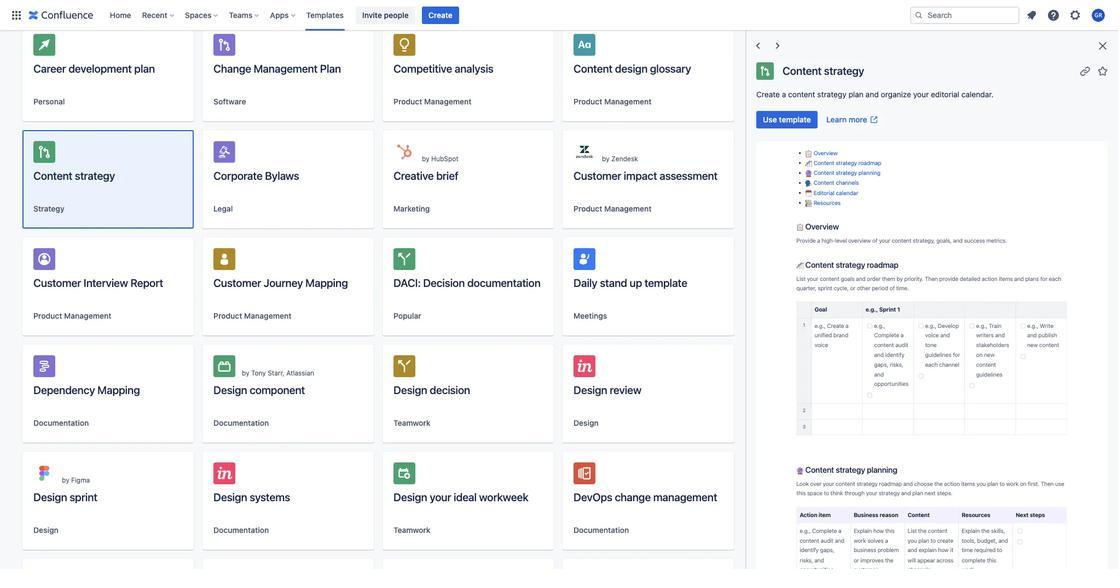 Task type: locate. For each thing, give the bounding box(es) containing it.
by tony starr, atlassian
[[242, 369, 314, 378]]

tony
[[251, 369, 266, 378]]

mapping right the journey
[[305, 277, 348, 290]]

0 vertical spatial template
[[779, 115, 811, 124]]

1 horizontal spatial mapping
[[305, 277, 348, 290]]

0 vertical spatial mapping
[[305, 277, 348, 290]]

product management button down competitive
[[394, 96, 472, 107]]

documentation button down design component
[[213, 418, 269, 429]]

documentation for mapping
[[33, 419, 89, 428]]

by zendesk
[[602, 155, 638, 163]]

decision
[[423, 277, 465, 290]]

0 horizontal spatial design button
[[33, 526, 58, 536]]

learn
[[827, 115, 847, 124]]

documentation button for change
[[574, 526, 629, 536]]

product management
[[394, 97, 472, 106], [574, 97, 652, 106], [574, 204, 652, 213], [33, 311, 111, 321], [213, 311, 292, 321]]

people
[[384, 10, 409, 19]]

1 vertical spatial create
[[757, 90, 780, 99]]

Search field
[[910, 6, 1020, 24]]

starr,
[[268, 369, 285, 378]]

report
[[130, 277, 163, 290]]

meetings
[[574, 311, 607, 321]]

management down competitive analysis
[[424, 97, 472, 106]]

strategy
[[824, 64, 864, 77], [818, 90, 847, 99], [75, 170, 115, 182]]

product management down design
[[574, 97, 652, 106]]

design sprint
[[33, 492, 97, 504]]

development
[[68, 62, 132, 75]]

teamwork for decision
[[394, 419, 431, 428]]

1 horizontal spatial customer
[[213, 277, 261, 290]]

mapping right dependency
[[97, 384, 140, 397]]

product management button for interview
[[33, 311, 111, 322]]

content for strategy
[[33, 170, 72, 182]]

0 horizontal spatial plan
[[134, 62, 155, 75]]

template right up
[[645, 277, 688, 290]]

0 horizontal spatial template
[[645, 277, 688, 290]]

documentation button down devops
[[574, 526, 629, 536]]

plan left the and
[[849, 90, 864, 99]]

1 vertical spatial teamwork
[[394, 526, 431, 535]]

spaces button
[[182, 6, 222, 24]]

product management for design
[[574, 97, 652, 106]]

product management button down customer interview report
[[33, 311, 111, 322]]

home link
[[106, 6, 134, 24]]

invite people
[[362, 10, 409, 19]]

dependency mapping
[[33, 384, 140, 397]]

1 horizontal spatial content strategy
[[783, 64, 864, 77]]

management down customer interview report
[[64, 311, 111, 321]]

0 horizontal spatial create
[[428, 10, 453, 19]]

product for content design glossary
[[574, 97, 602, 106]]

competitive analysis
[[394, 62, 494, 75]]

your
[[913, 90, 929, 99], [430, 492, 451, 504]]

1 teamwork from the top
[[394, 419, 431, 428]]

component
[[250, 384, 305, 397]]

marketing button
[[394, 204, 430, 215]]

by left zendesk
[[602, 155, 610, 163]]

1 vertical spatial design button
[[33, 526, 58, 536]]

legal
[[213, 204, 233, 213]]

teamwork
[[394, 419, 431, 428], [394, 526, 431, 535]]

brief
[[436, 170, 459, 182]]

product management down customer interview report
[[33, 311, 111, 321]]

management down design
[[604, 97, 652, 106]]

confluence image
[[28, 8, 93, 22], [28, 8, 93, 22]]

design button for design review
[[574, 418, 599, 429]]

1 vertical spatial template
[[645, 277, 688, 290]]

1 horizontal spatial template
[[779, 115, 811, 124]]

create inside global element
[[428, 10, 453, 19]]

management for customer impact assessment
[[604, 204, 652, 213]]

product management button down customer journey mapping
[[213, 311, 292, 322]]

by for sprint
[[62, 477, 69, 485]]

content strategy up content
[[783, 64, 864, 77]]

product management button down impact
[[574, 204, 652, 215]]

plan
[[320, 62, 341, 75]]

0 horizontal spatial customer
[[33, 277, 81, 290]]

by left tony in the left bottom of the page
[[242, 369, 249, 378]]

create for create a content strategy plan and organize your editorial calendar.
[[757, 90, 780, 99]]

glossary
[[650, 62, 691, 75]]

change
[[615, 492, 651, 504]]

previous template image
[[752, 39, 765, 53]]

1 vertical spatial mapping
[[97, 384, 140, 397]]

management down impact
[[604, 204, 652, 213]]

design
[[213, 384, 247, 397], [394, 384, 427, 397], [574, 384, 607, 397], [574, 419, 599, 428], [33, 492, 67, 504], [213, 492, 247, 504], [394, 492, 427, 504], [33, 526, 58, 535]]

create a content strategy plan and organize your editorial calendar.
[[757, 90, 994, 99]]

by up creative brief on the left top of the page
[[422, 155, 430, 163]]

appswitcher icon image
[[10, 8, 23, 22]]

share link image
[[1079, 64, 1092, 77]]

create right people
[[428, 10, 453, 19]]

product management down competitive
[[394, 97, 472, 106]]

design for design review
[[574, 384, 607, 397]]

plan right development
[[134, 62, 155, 75]]

documentation down design systems
[[213, 526, 269, 535]]

create left a in the top right of the page
[[757, 90, 780, 99]]

mapping
[[305, 277, 348, 290], [97, 384, 140, 397]]

1 horizontal spatial plan
[[849, 90, 864, 99]]

2 teamwork from the top
[[394, 526, 431, 535]]

customer left interview
[[33, 277, 81, 290]]

personal button
[[33, 96, 65, 107]]

documentation for change
[[574, 526, 629, 535]]

design button
[[574, 418, 599, 429], [33, 526, 58, 536]]

0 horizontal spatial your
[[430, 492, 451, 504]]

2 teamwork button from the top
[[394, 526, 431, 536]]

documentation down design component
[[213, 419, 269, 428]]

design button down design sprint
[[33, 526, 58, 536]]

documentation
[[33, 419, 89, 428], [213, 419, 269, 428], [213, 526, 269, 535], [574, 526, 629, 535]]

global element
[[7, 0, 908, 30]]

content
[[574, 62, 613, 75], [783, 64, 822, 77], [33, 170, 72, 182]]

0 vertical spatial content strategy
[[783, 64, 864, 77]]

review
[[610, 384, 642, 397]]

content strategy
[[783, 64, 864, 77], [33, 170, 115, 182]]

documentation button down design systems
[[213, 526, 269, 536]]

strategy
[[33, 204, 64, 213]]

design review
[[574, 384, 642, 397]]

product for customer journey mapping
[[213, 311, 242, 321]]

product management button
[[394, 96, 472, 107], [574, 96, 652, 107], [574, 204, 652, 215], [33, 311, 111, 322], [213, 311, 292, 322]]

figma
[[71, 477, 90, 485]]

1 horizontal spatial design button
[[574, 418, 599, 429]]

banner
[[0, 0, 1118, 31]]

documentation button
[[33, 418, 89, 429], [213, 418, 269, 429], [213, 526, 269, 536], [574, 526, 629, 536]]

0 vertical spatial design button
[[574, 418, 599, 429]]

your left ideal
[[430, 492, 451, 504]]

documentation button down dependency
[[33, 418, 89, 429]]

documentation down devops
[[574, 526, 629, 535]]

by for component
[[242, 369, 249, 378]]

content
[[788, 90, 815, 99]]

recent
[[142, 10, 167, 19]]

0 vertical spatial your
[[913, 90, 929, 99]]

management for customer journey mapping
[[244, 311, 292, 321]]

1 vertical spatial strategy
[[818, 90, 847, 99]]

1 teamwork button from the top
[[394, 418, 431, 429]]

product
[[394, 97, 422, 106], [574, 97, 602, 106], [574, 204, 602, 213], [33, 311, 62, 321], [213, 311, 242, 321]]

product management for impact
[[574, 204, 652, 213]]

documentation button for mapping
[[33, 418, 89, 429]]

design button for design sprint
[[33, 526, 58, 536]]

hubspot
[[431, 155, 459, 163]]

1 horizontal spatial content
[[574, 62, 613, 75]]

template
[[779, 115, 811, 124], [645, 277, 688, 290]]

management down customer journey mapping
[[244, 311, 292, 321]]

by
[[422, 155, 430, 163], [602, 155, 610, 163], [242, 369, 249, 378], [62, 477, 69, 485]]

product management button for design
[[574, 96, 652, 107]]

customer left the journey
[[213, 277, 261, 290]]

change
[[213, 62, 251, 75]]

content up content
[[783, 64, 822, 77]]

management
[[653, 492, 717, 504]]

documentation for systems
[[213, 526, 269, 535]]

banner containing home
[[0, 0, 1118, 31]]

bylaws
[[265, 170, 299, 182]]

teamwork button for your
[[394, 526, 431, 536]]

template inside button
[[779, 115, 811, 124]]

0 horizontal spatial content
[[33, 170, 72, 182]]

learn more
[[827, 115, 867, 124]]

content strategy up strategy
[[33, 170, 115, 182]]

customer for customer impact assessment
[[574, 170, 621, 182]]

use template
[[763, 115, 811, 124]]

documentation down dependency
[[33, 419, 89, 428]]

product management down impact
[[574, 204, 652, 213]]

daily stand up template
[[574, 277, 688, 290]]

up
[[630, 277, 642, 290]]

2 horizontal spatial customer
[[574, 170, 621, 182]]

management for customer interview report
[[64, 311, 111, 321]]

1 horizontal spatial create
[[757, 90, 780, 99]]

product for competitive analysis
[[394, 97, 422, 106]]

product management down customer journey mapping
[[213, 311, 292, 321]]

your left the editorial
[[913, 90, 929, 99]]

product management button down design
[[574, 96, 652, 107]]

journey
[[264, 277, 303, 290]]

content for product management
[[574, 62, 613, 75]]

notification icon image
[[1025, 8, 1038, 22]]

create
[[428, 10, 453, 19], [757, 90, 780, 99]]

legal button
[[213, 204, 233, 215]]

by left figma
[[62, 477, 69, 485]]

1 vertical spatial plan
[[849, 90, 864, 99]]

invite
[[362, 10, 382, 19]]

0 vertical spatial teamwork
[[394, 419, 431, 428]]

0 vertical spatial create
[[428, 10, 453, 19]]

and
[[866, 90, 879, 99]]

customer
[[574, 170, 621, 182], [33, 277, 81, 290], [213, 277, 261, 290]]

template right use
[[779, 115, 811, 124]]

customer down the by zendesk
[[574, 170, 621, 182]]

1 vertical spatial content strategy
[[33, 170, 115, 182]]

design button down design review
[[574, 418, 599, 429]]

1 vertical spatial teamwork button
[[394, 526, 431, 536]]

content left design
[[574, 62, 613, 75]]

0 vertical spatial teamwork button
[[394, 418, 431, 429]]

content up strategy
[[33, 170, 72, 182]]



Task type: vqa. For each thing, say whether or not it's contained in the screenshot.
Design for Design sprint
yes



Task type: describe. For each thing, give the bounding box(es) containing it.
strategy button
[[33, 204, 64, 215]]

documentation
[[467, 277, 541, 290]]

teamwork for your
[[394, 526, 431, 535]]

career
[[33, 62, 66, 75]]

sprint
[[70, 492, 97, 504]]

competitive
[[394, 62, 452, 75]]

create for create
[[428, 10, 453, 19]]

2 horizontal spatial content
[[783, 64, 822, 77]]

design for design sprint
[[33, 492, 67, 504]]

devops
[[574, 492, 613, 504]]

customer journey mapping
[[213, 277, 348, 290]]

customer impact assessment
[[574, 170, 718, 182]]

software
[[213, 97, 246, 106]]

devops change management
[[574, 492, 717, 504]]

organize
[[881, 90, 911, 99]]

1 horizontal spatial your
[[913, 90, 929, 99]]

settings icon image
[[1069, 8, 1082, 22]]

documentation for component
[[213, 419, 269, 428]]

1 vertical spatial your
[[430, 492, 451, 504]]

assessment
[[660, 170, 718, 182]]

creative
[[394, 170, 434, 182]]

stand
[[600, 277, 627, 290]]

product management button for analysis
[[394, 96, 472, 107]]

star content strategy image
[[1096, 64, 1110, 77]]

by for impact
[[602, 155, 610, 163]]

daily
[[574, 277, 598, 290]]

create link
[[422, 6, 459, 24]]

content design glossary
[[574, 62, 691, 75]]

home
[[110, 10, 131, 19]]

learn more link
[[820, 111, 885, 129]]

templates link
[[303, 6, 347, 24]]

2 vertical spatial strategy
[[75, 170, 115, 182]]

0 horizontal spatial mapping
[[97, 384, 140, 397]]

design your ideal workweek
[[394, 492, 529, 504]]

career development plan
[[33, 62, 155, 75]]

0 vertical spatial strategy
[[824, 64, 864, 77]]

teams
[[229, 10, 253, 19]]

meetings button
[[574, 311, 607, 322]]

your profile and preferences image
[[1092, 8, 1105, 22]]

teamwork button for decision
[[394, 418, 431, 429]]

zendesk
[[611, 155, 638, 163]]

design for design your ideal workweek
[[394, 492, 427, 504]]

next template image
[[771, 39, 784, 53]]

customer interview report
[[33, 277, 163, 290]]

invite people button
[[356, 6, 415, 24]]

software button
[[213, 96, 246, 107]]

ideal
[[454, 492, 477, 504]]

change management plan
[[213, 62, 341, 75]]

personal
[[33, 97, 65, 106]]

product management for interview
[[33, 311, 111, 321]]

atlassian
[[286, 369, 314, 378]]

daci:
[[394, 277, 421, 290]]

close image
[[1096, 39, 1110, 53]]

management for competitive analysis
[[424, 97, 472, 106]]

calendar.
[[962, 90, 994, 99]]

by figma
[[62, 477, 90, 485]]

star customer impact assessment image
[[708, 148, 721, 161]]

a
[[782, 90, 786, 99]]

design decision
[[394, 384, 470, 397]]

decision
[[430, 384, 470, 397]]

creative brief
[[394, 170, 459, 182]]

customer for customer interview report
[[33, 277, 81, 290]]

design for design decision
[[394, 384, 427, 397]]

share link image
[[690, 148, 703, 161]]

management left plan
[[254, 62, 318, 75]]

customer for customer journey mapping
[[213, 277, 261, 290]]

systems
[[250, 492, 290, 504]]

analysis
[[455, 62, 494, 75]]

design for design systems
[[213, 492, 247, 504]]

product for customer interview report
[[33, 311, 62, 321]]

product for customer impact assessment
[[574, 204, 602, 213]]

product management for journey
[[213, 311, 292, 321]]

use
[[763, 115, 777, 124]]

teams button
[[226, 6, 264, 24]]

design systems
[[213, 492, 290, 504]]

product management button for journey
[[213, 311, 292, 322]]

product management button for impact
[[574, 204, 652, 215]]

by hubspot
[[422, 155, 459, 163]]

use template button
[[757, 111, 818, 129]]

corporate
[[213, 170, 263, 182]]

help icon image
[[1047, 8, 1060, 22]]

marketing
[[394, 204, 430, 213]]

daci: decision documentation
[[394, 277, 541, 290]]

corporate bylaws
[[213, 170, 299, 182]]

search image
[[915, 11, 923, 19]]

recent button
[[139, 6, 178, 24]]

by for brief
[[422, 155, 430, 163]]

management for content design glossary
[[604, 97, 652, 106]]

apps
[[270, 10, 289, 19]]

design for design component
[[213, 384, 247, 397]]

documentation button for systems
[[213, 526, 269, 536]]

popular button
[[394, 311, 421, 322]]

templates
[[306, 10, 344, 19]]

design
[[615, 62, 648, 75]]

workweek
[[479, 492, 529, 504]]

0 vertical spatial plan
[[134, 62, 155, 75]]

product management for analysis
[[394, 97, 472, 106]]

documentation button for component
[[213, 418, 269, 429]]

dependency
[[33, 384, 95, 397]]

impact
[[624, 170, 657, 182]]

apps button
[[267, 6, 300, 24]]

popular
[[394, 311, 421, 321]]

design component
[[213, 384, 305, 397]]

interview
[[84, 277, 128, 290]]

0 horizontal spatial content strategy
[[33, 170, 115, 182]]



